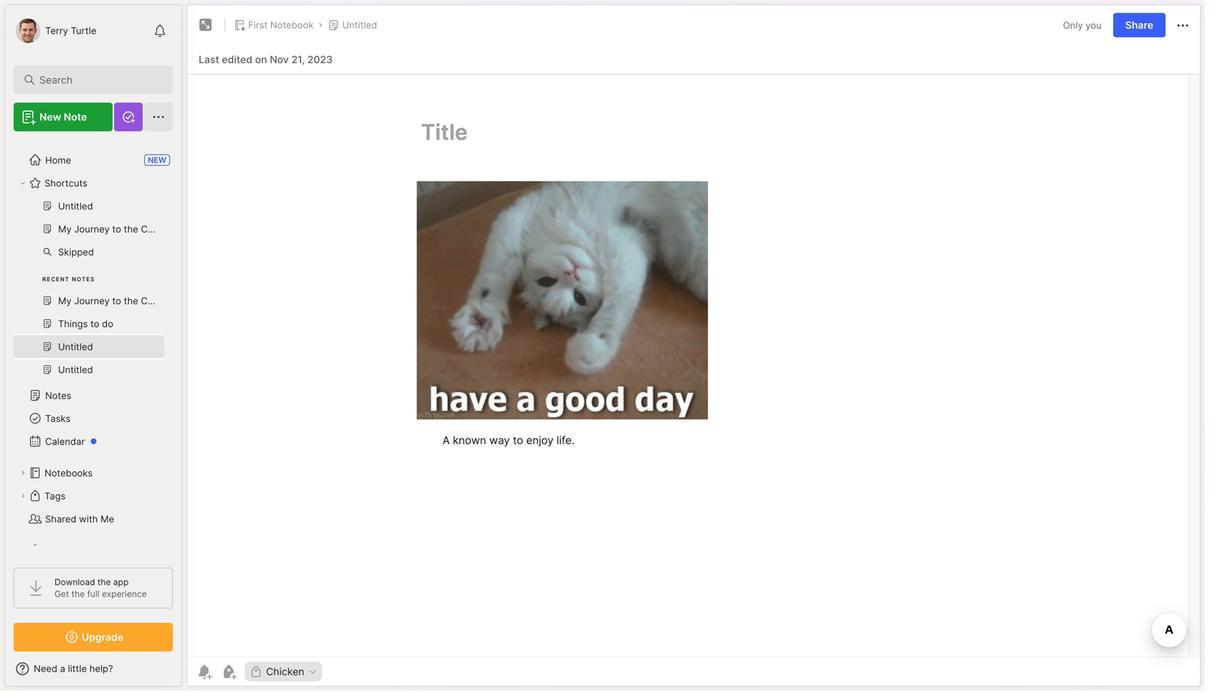 Task type: locate. For each thing, give the bounding box(es) containing it.
me
[[101, 513, 114, 524]]

experience
[[102, 589, 147, 599]]

download the app get the full experience
[[55, 577, 147, 599]]

download
[[55, 577, 95, 587]]

upgrade button
[[14, 623, 173, 652]]

notes right recent
[[72, 276, 95, 283]]

shortcuts
[[44, 177, 87, 189]]

notebooks link
[[14, 461, 164, 484]]

new
[[148, 155, 167, 165]]

home
[[45, 154, 71, 166]]

None search field
[[39, 71, 154, 88]]

new note
[[39, 111, 87, 123]]

the down download
[[72, 589, 85, 599]]

share button
[[1114, 13, 1166, 37]]

notes
[[72, 276, 95, 283], [45, 390, 71, 401]]

with
[[79, 513, 98, 524]]

calendar
[[45, 436, 85, 447]]

app
[[113, 577, 129, 587]]

tags
[[44, 490, 66, 502]]

1 vertical spatial the
[[72, 589, 85, 599]]

upgrade
[[82, 631, 124, 643]]

notebook
[[270, 19, 314, 31]]

the up full
[[98, 577, 111, 587]]

1 vertical spatial notes
[[45, 390, 71, 401]]

on
[[255, 53, 267, 66]]

shared
[[45, 513, 76, 524]]

get
[[55, 589, 69, 599]]

terry turtle
[[45, 25, 96, 36]]

tree containing home
[[5, 140, 182, 571]]

2023
[[308, 53, 333, 66]]

shared with me
[[45, 513, 114, 524]]

untitled
[[342, 19, 377, 31]]

tasks button
[[14, 407, 164, 430]]

edited
[[222, 53, 253, 66]]

help?
[[90, 663, 113, 674]]

full
[[87, 589, 99, 599]]

tree inside main element
[[5, 140, 182, 571]]

1 horizontal spatial notes
[[72, 276, 95, 283]]

chicken button
[[245, 662, 322, 682]]

calendar button
[[14, 430, 164, 453]]

0 horizontal spatial notes
[[45, 390, 71, 401]]

WHAT'S NEW field
[[5, 657, 182, 680]]

last
[[199, 53, 219, 66]]

share
[[1126, 19, 1154, 31]]

shortcuts button
[[14, 172, 164, 195]]

turtle
[[71, 25, 96, 36]]

only
[[1064, 20, 1084, 31]]

recent notes
[[42, 276, 95, 283]]

note
[[64, 111, 87, 123]]

0 vertical spatial notes
[[72, 276, 95, 283]]

first
[[248, 19, 268, 31]]

notes up tasks
[[45, 390, 71, 401]]

0 vertical spatial the
[[98, 577, 111, 587]]

add tag image
[[220, 663, 238, 680]]

Search text field
[[39, 73, 154, 87]]

click to collapse image
[[181, 665, 192, 682]]

More actions field
[[1175, 16, 1192, 34]]

new
[[39, 111, 61, 123]]

notes link
[[14, 384, 164, 407]]

Account field
[[14, 17, 96, 45]]

tags button
[[14, 484, 164, 507]]

only you
[[1064, 20, 1102, 31]]

tree
[[5, 140, 182, 571]]

expand notebooks image
[[19, 469, 27, 477]]

the
[[98, 577, 111, 587], [72, 589, 85, 599]]

0 horizontal spatial the
[[72, 589, 85, 599]]



Task type: vqa. For each thing, say whether or not it's contained in the screenshot.
Calendar
yes



Task type: describe. For each thing, give the bounding box(es) containing it.
Note Editor text field
[[187, 74, 1201, 657]]

you
[[1086, 20, 1102, 31]]

first notebook button
[[231, 15, 317, 35]]

more actions image
[[1175, 17, 1192, 34]]

none search field inside main element
[[39, 71, 154, 88]]

shared with me link
[[14, 507, 164, 530]]

21,
[[292, 53, 305, 66]]

1 horizontal spatial the
[[98, 577, 111, 587]]

a
[[60, 663, 65, 674]]

expand tags image
[[19, 492, 27, 500]]

notebooks
[[44, 467, 93, 479]]

little
[[68, 663, 87, 674]]

main element
[[0, 0, 187, 691]]

terry
[[45, 25, 68, 36]]

recent notes group
[[14, 195, 164, 390]]

first notebook
[[248, 19, 314, 31]]

expand note image
[[197, 17, 215, 34]]

last edited on nov 21, 2023
[[199, 53, 333, 66]]

tasks
[[45, 413, 71, 424]]

need
[[34, 663, 57, 674]]

need a little help?
[[34, 663, 113, 674]]

chicken
[[266, 666, 304, 678]]

nov
[[270, 53, 289, 66]]

untitled button
[[325, 15, 380, 35]]

Chicken Tag actions field
[[304, 667, 318, 677]]

recent
[[42, 276, 70, 283]]

note window element
[[187, 4, 1201, 690]]

add a reminder image
[[196, 663, 213, 680]]

notes inside group
[[72, 276, 95, 283]]



